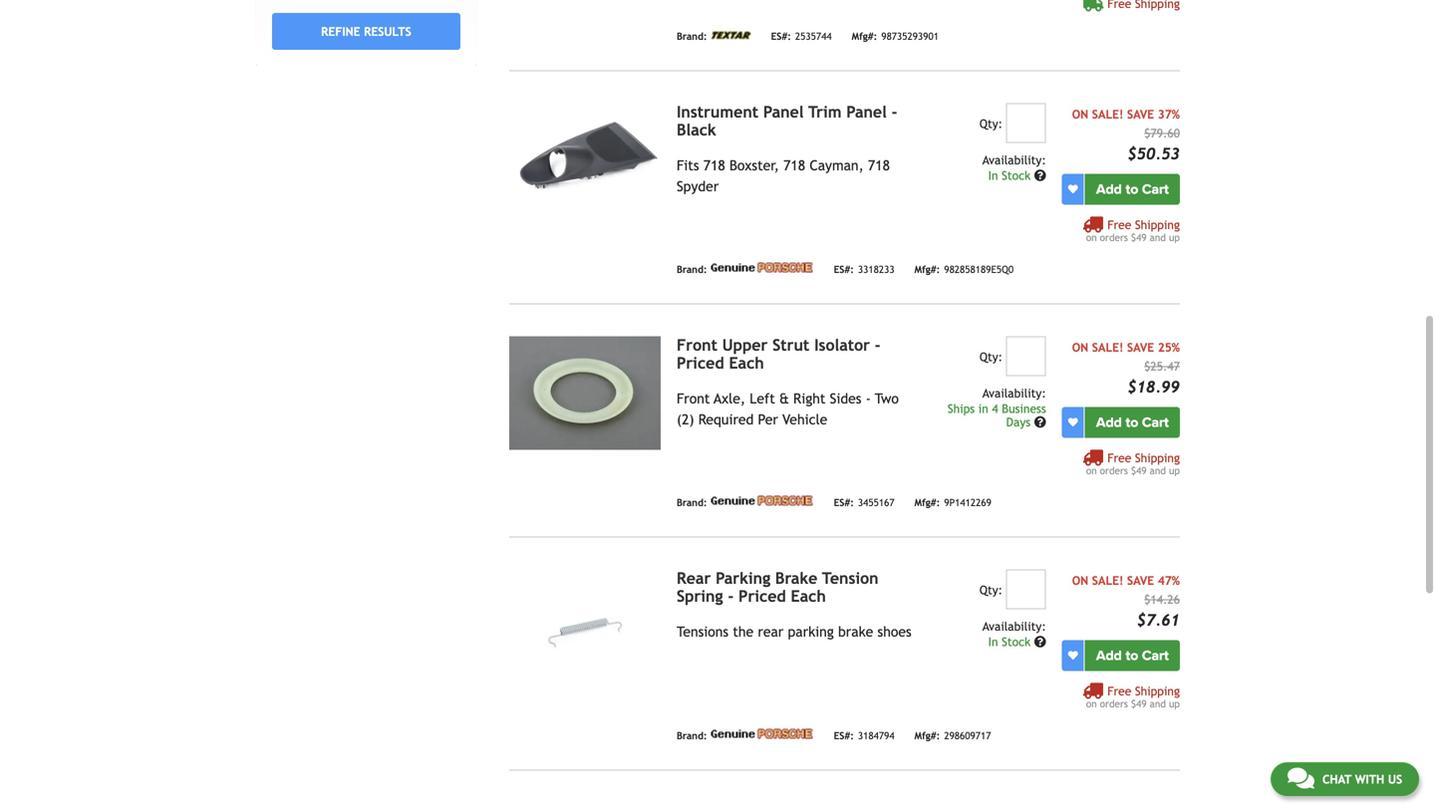 Task type: locate. For each thing, give the bounding box(es) containing it.
1 qty: from the top
[[980, 117, 1003, 131]]

shipping down "$18.99" at the right
[[1136, 451, 1181, 465]]

1 vertical spatial qty:
[[980, 350, 1003, 364]]

add to wish list image right days
[[1069, 418, 1079, 428]]

add to cart down the $50.53
[[1097, 181, 1169, 198]]

tensions
[[677, 624, 729, 640]]

shipping
[[1136, 218, 1181, 232], [1136, 451, 1181, 465], [1136, 685, 1181, 699]]

free down "$18.99" at the right
[[1108, 451, 1132, 465]]

1 vertical spatial add to cart
[[1097, 414, 1169, 431]]

3 cart from the top
[[1142, 648, 1169, 665]]

2 on from the top
[[1087, 465, 1097, 477]]

1 vertical spatial on
[[1073, 341, 1089, 355]]

0 vertical spatial in stock
[[989, 169, 1035, 183]]

1 shipping from the top
[[1136, 218, 1181, 232]]

mfg#: for rear parking brake tension spring - priced each
[[915, 730, 941, 742]]

sale!
[[1093, 107, 1124, 121], [1093, 341, 1124, 355], [1093, 574, 1124, 588]]

$7.61
[[1137, 611, 1181, 630]]

rear parking brake tension spring - priced each link
[[677, 570, 879, 606]]

free down the $50.53
[[1108, 218, 1132, 232]]

0 vertical spatial genuine porsche - corporate logo image
[[711, 263, 814, 273]]

0 vertical spatial save
[[1128, 107, 1155, 121]]

2 vertical spatial add to cart
[[1097, 648, 1169, 665]]

0 vertical spatial add to wish list image
[[1069, 185, 1079, 195]]

2 add to wish list image from the top
[[1069, 418, 1079, 428]]

3 orders from the top
[[1100, 699, 1129, 710]]

2 on from the top
[[1073, 341, 1089, 355]]

1 add to wish list image from the top
[[1069, 185, 1079, 195]]

rear parking brake tension spring - priced each
[[677, 570, 879, 606]]

on left 37%
[[1073, 107, 1089, 121]]

0 vertical spatial in
[[989, 169, 999, 183]]

1 horizontal spatial each
[[791, 587, 826, 606]]

0 vertical spatial stock
[[1002, 169, 1031, 183]]

$49 down "$7.61"
[[1132, 699, 1147, 710]]

1 vertical spatial sale!
[[1093, 341, 1124, 355]]

0 vertical spatial up
[[1169, 232, 1181, 243]]

2 stock from the top
[[1002, 635, 1031, 649]]

2 to from the top
[[1126, 414, 1139, 431]]

free for $18.99
[[1108, 451, 1132, 465]]

1 vertical spatial cart
[[1142, 414, 1169, 431]]

question circle image
[[1035, 170, 1047, 182]]

- left two
[[866, 391, 871, 407]]

1 brand: from the top
[[677, 30, 707, 42]]

to down the $50.53
[[1126, 181, 1139, 198]]

- right isolator
[[875, 336, 881, 355]]

save
[[1128, 107, 1155, 121], [1128, 341, 1155, 355], [1128, 574, 1155, 588]]

3 availability: from the top
[[983, 620, 1047, 634]]

3 and from the top
[[1150, 699, 1167, 710]]

and down the $50.53
[[1150, 232, 1167, 243]]

0 vertical spatial each
[[729, 354, 764, 373]]

qty:
[[980, 117, 1003, 131], [980, 350, 1003, 364], [980, 583, 1003, 597]]

1 in stock from the top
[[989, 169, 1035, 183]]

instrument
[[677, 103, 759, 121]]

3 free shipping on orders $49 and up from the top
[[1087, 685, 1181, 710]]

on left 47%
[[1073, 574, 1089, 588]]

None number field
[[1007, 103, 1047, 143], [1007, 337, 1047, 377], [1007, 570, 1047, 610], [1007, 103, 1047, 143], [1007, 337, 1047, 377], [1007, 570, 1047, 610]]

2 shipping from the top
[[1136, 451, 1181, 465]]

- inside front upper strut isolator - priced each
[[875, 336, 881, 355]]

question circle image for $18.99
[[1035, 417, 1047, 428]]

0 vertical spatial add
[[1097, 181, 1123, 198]]

3318233
[[858, 264, 895, 275]]

4
[[992, 402, 999, 416]]

sale! left 25%
[[1093, 341, 1124, 355]]

0 vertical spatial front
[[677, 336, 718, 355]]

on sale!                         save 25% $25.47 $18.99
[[1073, 341, 1181, 397]]

-
[[892, 103, 898, 121], [875, 336, 881, 355], [866, 391, 871, 407], [728, 587, 734, 606]]

1 to from the top
[[1126, 181, 1139, 198]]

up
[[1169, 232, 1181, 243], [1169, 465, 1181, 477], [1169, 699, 1181, 710]]

3 add to cart button from the top
[[1086, 641, 1181, 672]]

2 and from the top
[[1150, 465, 1167, 477]]

in left question circle icon
[[989, 169, 999, 183]]

panel right trim
[[847, 103, 887, 121]]

cart for $18.99
[[1142, 414, 1169, 431]]

3 up from the top
[[1169, 699, 1181, 710]]

isolator
[[815, 336, 870, 355]]

free shipping on orders $49 and up down "$7.61"
[[1087, 685, 1181, 710]]

add to cart for $7.61
[[1097, 648, 1169, 665]]

0 horizontal spatial 718
[[704, 158, 726, 174]]

1 vertical spatial question circle image
[[1035, 636, 1047, 648]]

2 cart from the top
[[1142, 414, 1169, 431]]

2 up from the top
[[1169, 465, 1181, 477]]

save inside on sale!                         save 47% $14.26 $7.61
[[1128, 574, 1155, 588]]

1 up from the top
[[1169, 232, 1181, 243]]

es#3318233 - 982858189e5q0 - instrument panel trim panel - black - fits 718 boxster, 718 cayman, 718 spyder - genuine porsche - porsche image
[[509, 103, 661, 217]]

718 right cayman,
[[868, 158, 890, 174]]

panel left trim
[[764, 103, 804, 121]]

1 vertical spatial and
[[1150, 465, 1167, 477]]

0 vertical spatial sale!
[[1093, 107, 1124, 121]]

brand:
[[677, 30, 707, 42], [677, 264, 707, 275], [677, 497, 707, 508], [677, 730, 707, 742]]

1 on from the top
[[1073, 107, 1089, 121]]

3184794
[[858, 730, 895, 742]]

2 vertical spatial cart
[[1142, 648, 1169, 665]]

with
[[1356, 773, 1385, 787]]

cart
[[1142, 181, 1169, 198], [1142, 414, 1169, 431], [1142, 648, 1169, 665]]

1 vertical spatial save
[[1128, 341, 1155, 355]]

1 vertical spatial in
[[989, 635, 999, 649]]

2 vertical spatial genuine porsche - corporate logo image
[[711, 730, 814, 740]]

2 vertical spatial add
[[1097, 648, 1123, 665]]

2 vertical spatial availability:
[[983, 620, 1047, 634]]

on for $7.61
[[1073, 574, 1089, 588]]

in for instrument panel trim panel - black
[[989, 169, 999, 183]]

2 orders from the top
[[1100, 465, 1129, 477]]

2 add to cart button from the top
[[1086, 408, 1181, 438]]

2 vertical spatial save
[[1128, 574, 1155, 588]]

2 availability: from the top
[[983, 387, 1047, 401]]

1 vertical spatial add
[[1097, 414, 1123, 431]]

1 vertical spatial priced
[[739, 587, 786, 606]]

save left 25%
[[1128, 341, 1155, 355]]

axle,
[[714, 391, 746, 407]]

brake
[[776, 570, 818, 588]]

up down "$7.61"
[[1169, 699, 1181, 710]]

front upper strut isolator - priced each link
[[677, 336, 881, 373]]

on left 25%
[[1073, 341, 1089, 355]]

3 add to wish list image from the top
[[1069, 651, 1079, 661]]

2 front from the top
[[677, 391, 710, 407]]

orders
[[1100, 232, 1129, 243], [1100, 465, 1129, 477], [1100, 699, 1129, 710]]

stock for $50.53
[[1002, 169, 1031, 183]]

0 vertical spatial availability:
[[983, 153, 1047, 167]]

es#: 3455167
[[834, 497, 895, 508]]

cart for $50.53
[[1142, 181, 1169, 198]]

1 add to cart button from the top
[[1086, 174, 1181, 205]]

1 question circle image from the top
[[1035, 417, 1047, 428]]

panel
[[764, 103, 804, 121], [847, 103, 887, 121]]

2 add to cart from the top
[[1097, 414, 1169, 431]]

2 vertical spatial to
[[1126, 648, 1139, 665]]

98735293901
[[882, 30, 939, 42]]

2 in from the top
[[989, 635, 999, 649]]

1 horizontal spatial priced
[[739, 587, 786, 606]]

front inside the front axle, left & right sides - two (2) required per vehicle
[[677, 391, 710, 407]]

2 vertical spatial add to cart button
[[1086, 641, 1181, 672]]

shoes
[[878, 624, 912, 640]]

2 vertical spatial sale!
[[1093, 574, 1124, 588]]

add to cart down "$18.99" at the right
[[1097, 414, 1169, 431]]

es#: 3184794
[[834, 730, 895, 742]]

mfg#:
[[852, 30, 878, 42], [915, 264, 941, 275], [915, 497, 941, 508], [915, 730, 941, 742]]

1 horizontal spatial 718
[[784, 158, 806, 174]]

mfg#: right 3318233
[[915, 264, 941, 275]]

1 add to cart from the top
[[1097, 181, 1169, 198]]

parking
[[716, 570, 771, 588]]

- inside instrument panel trim panel - black
[[892, 103, 898, 121]]

1 add from the top
[[1097, 181, 1123, 198]]

front up (2)
[[677, 391, 710, 407]]

2 vertical spatial free
[[1108, 685, 1132, 699]]

2 in stock from the top
[[989, 635, 1035, 649]]

0 vertical spatial free
[[1108, 218, 1132, 232]]

cart down the $50.53
[[1142, 181, 1169, 198]]

mfg#: left 298609717 at the bottom right of page
[[915, 730, 941, 742]]

priced
[[677, 354, 724, 373], [739, 587, 786, 606]]

add down on sale!                         save 37% $79.60 $50.53
[[1097, 181, 1123, 198]]

3 sale! from the top
[[1093, 574, 1124, 588]]

es#: 3318233
[[834, 264, 895, 275]]

0 vertical spatial on
[[1087, 232, 1097, 243]]

cart for $7.61
[[1142, 648, 1169, 665]]

1 vertical spatial genuine porsche - corporate logo image
[[711, 496, 814, 506]]

genuine porsche - corporate logo image
[[711, 263, 814, 273], [711, 496, 814, 506], [711, 730, 814, 740]]

2 vertical spatial qty:
[[980, 583, 1003, 597]]

2 vertical spatial add to wish list image
[[1069, 651, 1079, 661]]

1 availability: from the top
[[983, 153, 1047, 167]]

stock
[[1002, 169, 1031, 183], [1002, 635, 1031, 649]]

0 vertical spatial orders
[[1100, 232, 1129, 243]]

2 vertical spatial orders
[[1100, 699, 1129, 710]]

in
[[979, 402, 989, 416]]

2 free from the top
[[1108, 451, 1132, 465]]

1 and from the top
[[1150, 232, 1167, 243]]

1 vertical spatial on
[[1087, 465, 1097, 477]]

1 genuine porsche - corporate logo image from the top
[[711, 263, 814, 273]]

the
[[733, 624, 754, 640]]

2 vertical spatial $49
[[1132, 699, 1147, 710]]

3 add from the top
[[1097, 648, 1123, 665]]

on inside on sale!                         save 37% $79.60 $50.53
[[1073, 107, 1089, 121]]

3 $49 from the top
[[1132, 699, 1147, 710]]

(2)
[[677, 412, 695, 428]]

es#: left 3318233
[[834, 264, 854, 275]]

4 brand: from the top
[[677, 730, 707, 742]]

- inside the front axle, left & right sides - two (2) required per vehicle
[[866, 391, 871, 407]]

2 save from the top
[[1128, 341, 1155, 355]]

3 free from the top
[[1108, 685, 1132, 699]]

1 vertical spatial front
[[677, 391, 710, 407]]

add to cart button down "$18.99" at the right
[[1086, 408, 1181, 438]]

front inside front upper strut isolator - priced each
[[677, 336, 718, 355]]

add down on sale!                         save 47% $14.26 $7.61
[[1097, 648, 1123, 665]]

2 panel from the left
[[847, 103, 887, 121]]

1 free shipping on orders $49 and up from the top
[[1087, 218, 1181, 243]]

rear
[[758, 624, 784, 640]]

question circle image for $7.61
[[1035, 636, 1047, 648]]

and down "$18.99" at the right
[[1150, 465, 1167, 477]]

1 on from the top
[[1087, 232, 1097, 243]]

0 vertical spatial priced
[[677, 354, 724, 373]]

add to cart
[[1097, 181, 1169, 198], [1097, 414, 1169, 431], [1097, 648, 1169, 665]]

1 vertical spatial availability:
[[983, 387, 1047, 401]]

1 vertical spatial to
[[1126, 414, 1139, 431]]

3 qty: from the top
[[980, 583, 1003, 597]]

to
[[1126, 181, 1139, 198], [1126, 414, 1139, 431], [1126, 648, 1139, 665]]

0 vertical spatial qty:
[[980, 117, 1003, 131]]

sale! inside on sale!                         save 47% $14.26 $7.61
[[1093, 574, 1124, 588]]

0 horizontal spatial each
[[729, 354, 764, 373]]

$49 for $18.99
[[1132, 465, 1147, 477]]

orders for $18.99
[[1100, 465, 1129, 477]]

$49 down the $50.53
[[1132, 232, 1147, 243]]

2 sale! from the top
[[1093, 341, 1124, 355]]

2 qty: from the top
[[980, 350, 1003, 364]]

sale! left 47%
[[1093, 574, 1124, 588]]

1 vertical spatial shipping
[[1136, 451, 1181, 465]]

save left 37%
[[1128, 107, 1155, 121]]

save left 47%
[[1128, 574, 1155, 588]]

1 cart from the top
[[1142, 181, 1169, 198]]

cart down "$18.99" at the right
[[1142, 414, 1169, 431]]

1 free from the top
[[1108, 218, 1132, 232]]

3 add to cart from the top
[[1097, 648, 1169, 665]]

shipping down "$7.61"
[[1136, 685, 1181, 699]]

sale! inside on sale!                         save 25% $25.47 $18.99
[[1093, 341, 1124, 355]]

2 horizontal spatial 718
[[868, 158, 890, 174]]

1 horizontal spatial panel
[[847, 103, 887, 121]]

add to cart button
[[1086, 174, 1181, 205], [1086, 408, 1181, 438], [1086, 641, 1181, 672]]

1 front from the top
[[677, 336, 718, 355]]

1 in from the top
[[989, 169, 999, 183]]

free for $7.61
[[1108, 685, 1132, 699]]

sale! inside on sale!                         save 37% $79.60 $50.53
[[1093, 107, 1124, 121]]

question circle image
[[1035, 417, 1047, 428], [1035, 636, 1047, 648]]

genuine porsche - corporate logo image for priced
[[711, 730, 814, 740]]

genuine porsche - corporate logo image for each
[[711, 496, 814, 506]]

availability:
[[983, 153, 1047, 167], [983, 387, 1047, 401], [983, 620, 1047, 634]]

rear
[[677, 570, 711, 588]]

add to cart button down "$7.61"
[[1086, 641, 1181, 672]]

2 vertical spatial up
[[1169, 699, 1181, 710]]

results
[[364, 25, 412, 39]]

orders for $50.53
[[1100, 232, 1129, 243]]

on inside on sale!                         save 47% $14.26 $7.61
[[1073, 574, 1089, 588]]

add
[[1097, 181, 1123, 198], [1097, 414, 1123, 431], [1097, 648, 1123, 665]]

priced up axle,
[[677, 354, 724, 373]]

ships
[[948, 402, 975, 416]]

1 vertical spatial in stock
[[989, 635, 1035, 649]]

cart down "$7.61"
[[1142, 648, 1169, 665]]

each up left
[[729, 354, 764, 373]]

0 vertical spatial cart
[[1142, 181, 1169, 198]]

front left "upper"
[[677, 336, 718, 355]]

free
[[1108, 218, 1132, 232], [1108, 451, 1132, 465], [1108, 685, 1132, 699]]

on
[[1073, 107, 1089, 121], [1073, 341, 1089, 355], [1073, 574, 1089, 588]]

add down on sale!                         save 25% $25.47 $18.99
[[1097, 414, 1123, 431]]

availability: for $18.99
[[983, 387, 1047, 401]]

sale! left 37%
[[1093, 107, 1124, 121]]

1 vertical spatial add to cart button
[[1086, 408, 1181, 438]]

each
[[729, 354, 764, 373], [791, 587, 826, 606]]

front axle, left & right sides - two (2) required per vehicle
[[677, 391, 899, 428]]

refine
[[321, 25, 360, 39]]

3 on from the top
[[1087, 699, 1097, 710]]

2 question circle image from the top
[[1035, 636, 1047, 648]]

add to cart for $50.53
[[1097, 181, 1169, 198]]

3 genuine porsche - corporate logo image from the top
[[711, 730, 814, 740]]

free down on sale!                         save 47% $14.26 $7.61
[[1108, 685, 1132, 699]]

2 vertical spatial and
[[1150, 699, 1167, 710]]

save for $7.61
[[1128, 574, 1155, 588]]

1 vertical spatial stock
[[1002, 635, 1031, 649]]

0 horizontal spatial panel
[[764, 103, 804, 121]]

free shipping on orders $49 and up for $18.99
[[1087, 451, 1181, 477]]

add to wish list image down on sale!                         save 47% $14.26 $7.61
[[1069, 651, 1079, 661]]

front
[[677, 336, 718, 355], [677, 391, 710, 407]]

to for $50.53
[[1126, 181, 1139, 198]]

3 brand: from the top
[[677, 497, 707, 508]]

required
[[699, 412, 754, 428]]

1 $49 from the top
[[1132, 232, 1147, 243]]

3 to from the top
[[1126, 648, 1139, 665]]

add to wish list image
[[1069, 185, 1079, 195], [1069, 418, 1079, 428], [1069, 651, 1079, 661]]

free shipping on orders $49 and up
[[1087, 218, 1181, 243], [1087, 451, 1181, 477], [1087, 685, 1181, 710]]

qty: for rear parking brake tension spring - priced each
[[980, 583, 1003, 597]]

to down "$18.99" at the right
[[1126, 414, 1139, 431]]

availability: for $7.61
[[983, 620, 1047, 634]]

save inside on sale!                         save 25% $25.47 $18.99
[[1128, 341, 1155, 355]]

1 718 from the left
[[704, 158, 726, 174]]

0 vertical spatial to
[[1126, 181, 1139, 198]]

0 vertical spatial shipping
[[1136, 218, 1181, 232]]

1 save from the top
[[1128, 107, 1155, 121]]

instrument panel trim panel - black
[[677, 103, 898, 139]]

two
[[875, 391, 899, 407]]

2 vertical spatial on
[[1073, 574, 1089, 588]]

1 vertical spatial orders
[[1100, 465, 1129, 477]]

0 vertical spatial question circle image
[[1035, 417, 1047, 428]]

spring
[[677, 587, 723, 606]]

mfg#: left 9p1412269 in the bottom right of the page
[[915, 497, 941, 508]]

stock for $7.61
[[1002, 635, 1031, 649]]

0 horizontal spatial priced
[[677, 354, 724, 373]]

982858189e5q0
[[945, 264, 1014, 275]]

tensions the rear parking brake shoes
[[677, 624, 912, 640]]

2 add from the top
[[1097, 414, 1123, 431]]

2 vertical spatial shipping
[[1136, 685, 1181, 699]]

3 shipping from the top
[[1136, 685, 1181, 699]]

1 vertical spatial free
[[1108, 451, 1132, 465]]

1 orders from the top
[[1100, 232, 1129, 243]]

each up parking
[[791, 587, 826, 606]]

free shipping on orders $49 and up down the $50.53
[[1087, 218, 1181, 243]]

1 sale! from the top
[[1093, 107, 1124, 121]]

add to cart button down the $50.53
[[1086, 174, 1181, 205]]

brand: for instrument
[[677, 264, 707, 275]]

2 free shipping on orders $49 and up from the top
[[1087, 451, 1181, 477]]

each inside front upper strut isolator - priced each
[[729, 354, 764, 373]]

- right spring
[[728, 587, 734, 606]]

add for $7.61
[[1097, 648, 1123, 665]]

1 vertical spatial up
[[1169, 465, 1181, 477]]

3 save from the top
[[1128, 574, 1155, 588]]

1 vertical spatial $49
[[1132, 465, 1147, 477]]

0 vertical spatial add to cart button
[[1086, 174, 1181, 205]]

3 on from the top
[[1073, 574, 1089, 588]]

in up 298609717 at the bottom right of page
[[989, 635, 999, 649]]

fits 718 boxster, 718 cayman, 718 spyder
[[677, 158, 890, 195]]

and down "$7.61"
[[1150, 699, 1167, 710]]

up down "$18.99" at the right
[[1169, 465, 1181, 477]]

on
[[1087, 232, 1097, 243], [1087, 465, 1097, 477], [1087, 699, 1097, 710]]

718 right boxster,
[[784, 158, 806, 174]]

718
[[704, 158, 726, 174], [784, 158, 806, 174], [868, 158, 890, 174]]

es#: for strut
[[834, 497, 854, 508]]

2 vertical spatial on
[[1087, 699, 1097, 710]]

0 vertical spatial $49
[[1132, 232, 1147, 243]]

2 vertical spatial free shipping on orders $49 and up
[[1087, 685, 1181, 710]]

1 vertical spatial free shipping on orders $49 and up
[[1087, 451, 1181, 477]]

0 vertical spatial on
[[1073, 107, 1089, 121]]

$49 down "$18.99" at the right
[[1132, 465, 1147, 477]]

1 vertical spatial each
[[791, 587, 826, 606]]

qty: for front upper strut isolator - priced each
[[980, 350, 1003, 364]]

in
[[989, 169, 999, 183], [989, 635, 999, 649]]

up down the $50.53
[[1169, 232, 1181, 243]]

2 $49 from the top
[[1132, 465, 1147, 477]]

to down "$7.61"
[[1126, 648, 1139, 665]]

shipping for $50.53
[[1136, 218, 1181, 232]]

718 right fits
[[704, 158, 726, 174]]

0 vertical spatial free shipping on orders $49 and up
[[1087, 218, 1181, 243]]

1 stock from the top
[[1002, 169, 1031, 183]]

mfg#: 9p1412269
[[915, 497, 992, 508]]

es#: left 3184794
[[834, 730, 854, 742]]

on sale!                         save 47% $14.26 $7.61
[[1073, 574, 1181, 630]]

priced up the rear
[[739, 587, 786, 606]]

- right trim
[[892, 103, 898, 121]]

free shipping on orders $49 and up down "$18.99" at the right
[[1087, 451, 1181, 477]]

fits
[[677, 158, 699, 174]]

shipping down the $50.53
[[1136, 218, 1181, 232]]

and
[[1150, 232, 1167, 243], [1150, 465, 1167, 477], [1150, 699, 1167, 710]]

2 genuine porsche - corporate logo image from the top
[[711, 496, 814, 506]]

0 vertical spatial add to cart
[[1097, 181, 1169, 198]]

2 brand: from the top
[[677, 264, 707, 275]]

0 vertical spatial and
[[1150, 232, 1167, 243]]

on inside on sale!                         save 25% $25.47 $18.99
[[1073, 341, 1089, 355]]

add to wish list image for $18.99
[[1069, 418, 1079, 428]]

add to wish list image down on sale!                         save 37% $79.60 $50.53
[[1069, 185, 1079, 195]]

save inside on sale!                         save 37% $79.60 $50.53
[[1128, 107, 1155, 121]]

add to cart down "$7.61"
[[1097, 648, 1169, 665]]

and for $18.99
[[1150, 465, 1167, 477]]

comments image
[[1288, 767, 1315, 791]]

orders for $7.61
[[1100, 699, 1129, 710]]

1 vertical spatial add to wish list image
[[1069, 418, 1079, 428]]

mfg#: 98735293901
[[852, 30, 939, 42]]

es#: left 3455167
[[834, 497, 854, 508]]



Task type: vqa. For each thing, say whether or not it's contained in the screenshot.
chemicals.
no



Task type: describe. For each thing, give the bounding box(es) containing it.
brand: for rear
[[677, 730, 707, 742]]

up for $7.61
[[1169, 699, 1181, 710]]

- inside rear parking brake tension spring - priced each
[[728, 587, 734, 606]]

mfg#: left 98735293901
[[852, 30, 878, 42]]

$18.99
[[1128, 378, 1181, 397]]

spyder
[[677, 179, 719, 195]]

es#: for trim
[[834, 264, 854, 275]]

in stock for $50.53
[[989, 169, 1035, 183]]

$25.47
[[1145, 360, 1181, 374]]

1 panel from the left
[[764, 103, 804, 121]]

on for $50.53
[[1087, 232, 1097, 243]]

on for $18.99
[[1073, 341, 1089, 355]]

47%
[[1158, 574, 1181, 588]]

sale! for $7.61
[[1093, 574, 1124, 588]]

boxster,
[[730, 158, 780, 174]]

upper
[[723, 336, 768, 355]]

chat with us link
[[1271, 763, 1420, 797]]

refine results link
[[272, 13, 461, 50]]

in for rear parking brake tension spring - priced each
[[989, 635, 999, 649]]

add to cart for $18.99
[[1097, 414, 1169, 431]]

left
[[750, 391, 775, 407]]

brake
[[839, 624, 874, 640]]

priced inside front upper strut isolator - priced each
[[677, 354, 724, 373]]

qty: for instrument panel trim panel - black
[[980, 117, 1003, 131]]

and for $50.53
[[1150, 232, 1167, 243]]

25%
[[1158, 341, 1181, 355]]

$49 for $7.61
[[1132, 699, 1147, 710]]

parking
[[788, 624, 834, 640]]

save for $50.53
[[1128, 107, 1155, 121]]

free shipping on orders $49 and up for $50.53
[[1087, 218, 1181, 243]]

$50.53
[[1128, 145, 1181, 163]]

availability: for $50.53
[[983, 153, 1047, 167]]

mfg#: 982858189e5q0
[[915, 264, 1014, 275]]

es#: left 2535744
[[771, 30, 792, 42]]

add to cart button for $7.61
[[1086, 641, 1181, 672]]

chat with us
[[1323, 773, 1403, 787]]

save for $18.99
[[1128, 341, 1155, 355]]

priced inside rear parking brake tension spring - priced each
[[739, 587, 786, 606]]

free for $50.53
[[1108, 218, 1132, 232]]

&
[[780, 391, 790, 407]]

strut
[[773, 336, 810, 355]]

instrument panel trim panel - black link
[[677, 103, 898, 139]]

right
[[794, 391, 826, 407]]

mfg#: for instrument panel trim panel - black
[[915, 264, 941, 275]]

shipping for $7.61
[[1136, 685, 1181, 699]]

add to cart button for $18.99
[[1086, 408, 1181, 438]]

on for $18.99
[[1087, 465, 1097, 477]]

to for $7.61
[[1126, 648, 1139, 665]]

front for front upper strut isolator - priced each
[[677, 336, 718, 355]]

add for $18.99
[[1097, 414, 1123, 431]]

es#3184794 - 298609717 - rear parking brake tension spring - priced each - tensions the rear parking brake shoes - genuine porsche - porsche image
[[509, 570, 661, 684]]

per
[[758, 412, 778, 428]]

add to wish list image for $50.53
[[1069, 185, 1079, 195]]

brand: for front
[[677, 497, 707, 508]]

up for $50.53
[[1169, 232, 1181, 243]]

3455167
[[858, 497, 895, 508]]

sale! for $50.53
[[1093, 107, 1124, 121]]

black
[[677, 121, 717, 139]]

chat
[[1323, 773, 1352, 787]]

front for front axle, left & right sides - two (2) required per vehicle
[[677, 391, 710, 407]]

9p1412269
[[945, 497, 992, 508]]

es#: for brake
[[834, 730, 854, 742]]

on sale!                         save 37% $79.60 $50.53
[[1073, 107, 1181, 163]]

trim
[[809, 103, 842, 121]]

sides
[[830, 391, 862, 407]]

2535744
[[796, 30, 832, 42]]

$49 for $50.53
[[1132, 232, 1147, 243]]

on for $7.61
[[1087, 699, 1097, 710]]

each inside rear parking brake tension spring - priced each
[[791, 587, 826, 606]]

in stock for $7.61
[[989, 635, 1035, 649]]

$14.26
[[1145, 593, 1181, 607]]

cayman,
[[810, 158, 864, 174]]

us
[[1389, 773, 1403, 787]]

business
[[1002, 402, 1047, 416]]

es#: 2535744
[[771, 30, 832, 42]]

add to cart button for $50.53
[[1086, 174, 1181, 205]]

mfg#: for front upper strut isolator - priced each
[[915, 497, 941, 508]]

$79.60
[[1145, 126, 1181, 140]]

es#3455167 - 9p1412269 - front upper strut isolator - priced each - front axle, left & right sides - two (2) required per vehicle - genuine porsche - porsche image
[[509, 337, 661, 450]]

front upper strut isolator - priced each
[[677, 336, 881, 373]]

vehicle
[[783, 412, 828, 428]]

and for $7.61
[[1150, 699, 1167, 710]]

tension
[[823, 570, 879, 588]]

sale! for $18.99
[[1093, 341, 1124, 355]]

37%
[[1158, 107, 1181, 121]]

to for $18.99
[[1126, 414, 1139, 431]]

2 718 from the left
[[784, 158, 806, 174]]

on for $50.53
[[1073, 107, 1089, 121]]

3 718 from the left
[[868, 158, 890, 174]]

298609717
[[945, 730, 992, 742]]

add for $50.53
[[1097, 181, 1123, 198]]

add to wish list image for $7.61
[[1069, 651, 1079, 661]]

textar - corporate logo image
[[711, 32, 751, 40]]

free shipping on orders $49 and up for $7.61
[[1087, 685, 1181, 710]]

shipping for $18.99
[[1136, 451, 1181, 465]]

days
[[1007, 416, 1031, 429]]

up for $18.99
[[1169, 465, 1181, 477]]

ships in 4 business days
[[948, 402, 1047, 429]]

mfg#: 298609717
[[915, 730, 992, 742]]

refine results
[[321, 25, 412, 39]]



